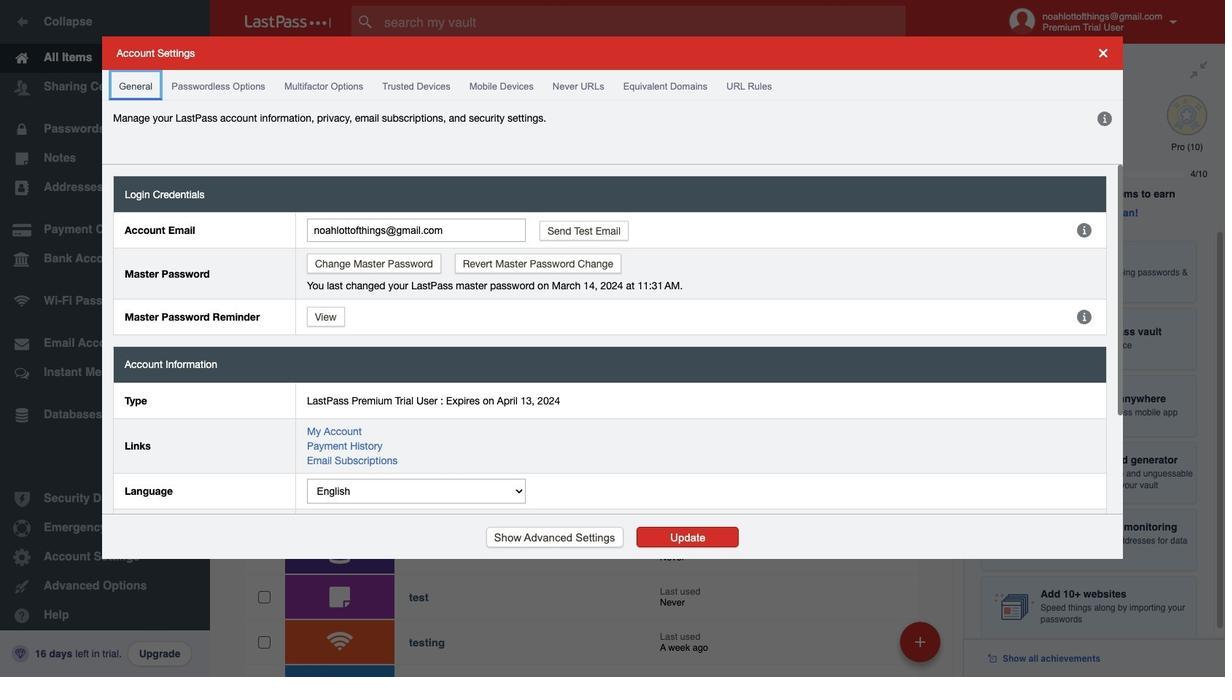 Task type: vqa. For each thing, say whether or not it's contained in the screenshot.
caret right image
no



Task type: locate. For each thing, give the bounding box(es) containing it.
main navigation navigation
[[0, 0, 210, 678]]

new item image
[[915, 637, 925, 647]]

vault options navigation
[[210, 44, 964, 88]]

Search search field
[[352, 6, 934, 38]]



Task type: describe. For each thing, give the bounding box(es) containing it.
new item navigation
[[895, 618, 950, 678]]

search my vault text field
[[352, 6, 934, 38]]

lastpass image
[[245, 15, 331, 28]]



